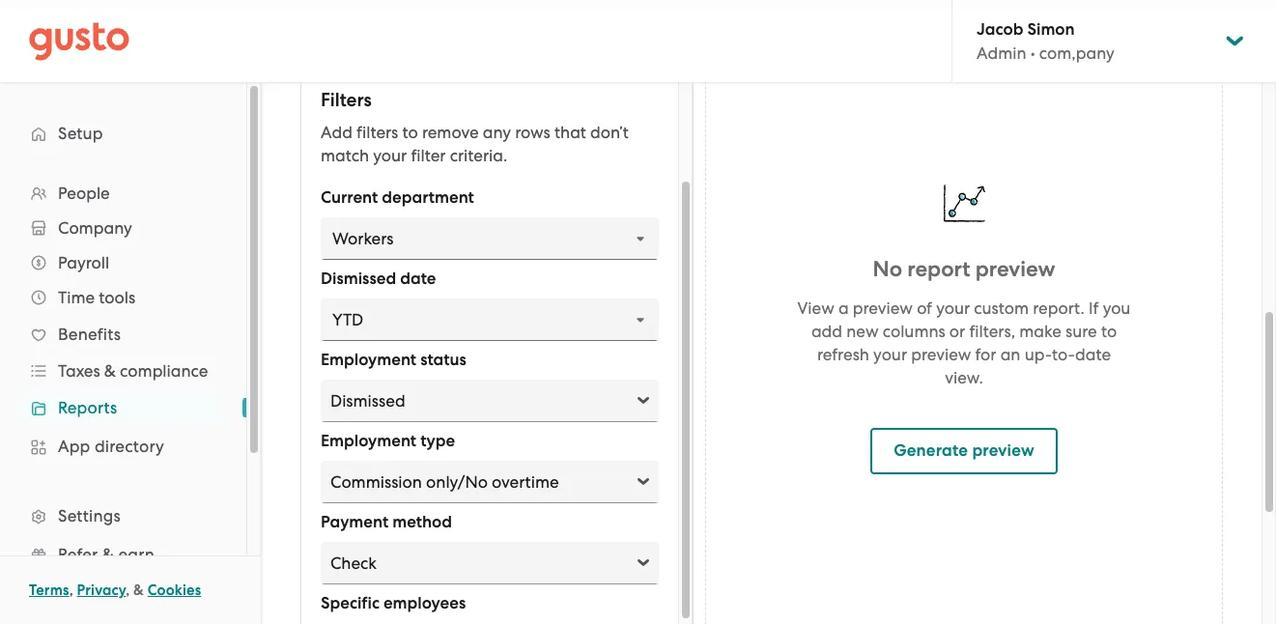 Task type: locate. For each thing, give the bounding box(es) containing it.
1 horizontal spatial date
[[1075, 344, 1111, 364]]

0 horizontal spatial date
[[400, 269, 436, 289]]

1 horizontal spatial ,
[[126, 582, 130, 599]]

dismissed date
[[321, 269, 436, 289]]

0 vertical spatial to
[[402, 123, 418, 142]]

privacy
[[77, 582, 126, 599]]

people
[[58, 184, 110, 203]]

filters
[[321, 89, 372, 111]]

terms , privacy , & cookies
[[29, 582, 201, 599]]

to inside view a preview of your custom report. if you add new columns or filters, make sure to refresh your preview for an up-to-date view.
[[1101, 321, 1117, 341]]

any
[[483, 123, 511, 142]]

terms link
[[29, 582, 69, 599]]

2 horizontal spatial your
[[936, 298, 970, 317]]

method
[[392, 512, 452, 532]]

preview up new
[[853, 298, 913, 317]]

payment
[[321, 512, 389, 532]]

your down filters
[[373, 146, 407, 165]]

0 horizontal spatial your
[[373, 146, 407, 165]]

& inside dropdown button
[[104, 361, 116, 381]]

1 employment from the top
[[321, 350, 416, 370]]

&
[[104, 361, 116, 381], [102, 545, 114, 564], [133, 582, 144, 599]]

& right taxes
[[104, 361, 116, 381]]

1 vertical spatial &
[[102, 545, 114, 564]]

preview inside button
[[972, 440, 1035, 460]]

people button
[[19, 176, 227, 211]]

match
[[321, 146, 369, 165]]

1 horizontal spatial your
[[873, 344, 907, 364]]

custom
[[974, 298, 1029, 317]]

department
[[382, 187, 474, 208]]

1 horizontal spatial to
[[1101, 321, 1117, 341]]

preview down or
[[911, 344, 971, 364]]

0 vertical spatial date
[[400, 269, 436, 289]]

your up or
[[936, 298, 970, 317]]

0 horizontal spatial ,
[[69, 582, 73, 599]]

refresh
[[817, 344, 869, 364]]

2 vertical spatial &
[[133, 582, 144, 599]]

to inside add filters to remove any rows that don't match your filter criteria.
[[402, 123, 418, 142]]

app
[[58, 437, 90, 456]]

tools
[[99, 288, 135, 307]]

if
[[1089, 298, 1099, 317]]

employment
[[321, 350, 416, 370], [321, 431, 416, 451]]

settings
[[58, 506, 121, 526]]

don't
[[590, 123, 629, 142]]

, down refer & earn link
[[126, 582, 130, 599]]

date inside view a preview of your custom report. if you add new columns or filters, make sure to refresh your preview for an up-to-date view.
[[1075, 344, 1111, 364]]

employment status
[[321, 350, 466, 370]]

rows
[[515, 123, 550, 142]]

an
[[1001, 344, 1021, 364]]

payment method
[[321, 512, 452, 532]]

0 vertical spatial your
[[373, 146, 407, 165]]

your down columns
[[873, 344, 907, 364]]

date right the "dismissed"
[[400, 269, 436, 289]]

& left cookies
[[133, 582, 144, 599]]

that
[[555, 123, 586, 142]]

employment left type on the bottom left of the page
[[321, 431, 416, 451]]

of
[[917, 298, 932, 317]]

benefits link
[[19, 317, 227, 352]]

reports link
[[19, 390, 227, 425]]

payroll
[[58, 253, 109, 272]]

no report preview
[[873, 256, 1056, 282]]

taxes
[[58, 361, 100, 381]]

specific
[[321, 593, 380, 614]]

time tools
[[58, 288, 135, 307]]

add
[[321, 123, 353, 142]]

jacob
[[977, 19, 1024, 40]]

employment left status
[[321, 350, 416, 370]]

simon
[[1028, 19, 1075, 40]]

2 vertical spatial your
[[873, 344, 907, 364]]

2 employment from the top
[[321, 431, 416, 451]]

view
[[798, 298, 834, 317]]

0 vertical spatial employment
[[321, 350, 416, 370]]

1 vertical spatial to
[[1101, 321, 1117, 341]]

refer
[[58, 545, 98, 564]]

columns
[[883, 321, 946, 341]]

1 vertical spatial your
[[936, 298, 970, 317]]

to down you
[[1101, 321, 1117, 341]]

app directory link
[[19, 429, 227, 464]]

, left privacy
[[69, 582, 73, 599]]

your
[[373, 146, 407, 165], [936, 298, 970, 317], [873, 344, 907, 364]]

1 vertical spatial employment
[[321, 431, 416, 451]]

0 vertical spatial &
[[104, 361, 116, 381]]

employment for employment type
[[321, 431, 416, 451]]

you
[[1103, 298, 1131, 317]]

reports
[[58, 398, 117, 417]]

to
[[402, 123, 418, 142], [1101, 321, 1117, 341]]

terms
[[29, 582, 69, 599]]

to up filter
[[402, 123, 418, 142]]

home image
[[29, 22, 129, 60]]

1 vertical spatial date
[[1075, 344, 1111, 364]]

refer & earn link
[[19, 537, 227, 572]]

specific employees
[[321, 593, 466, 614]]

app directory
[[58, 437, 164, 456]]

list containing people
[[0, 176, 246, 624]]

preview right generate
[[972, 440, 1035, 460]]

0 horizontal spatial to
[[402, 123, 418, 142]]

cookies
[[148, 582, 201, 599]]

generate preview button
[[871, 428, 1058, 474]]

view.
[[945, 368, 983, 387]]

list
[[0, 176, 246, 624]]

1 , from the left
[[69, 582, 73, 599]]

date
[[400, 269, 436, 289], [1075, 344, 1111, 364]]

& left earn
[[102, 545, 114, 564]]

preview
[[976, 256, 1056, 282], [853, 298, 913, 317], [911, 344, 971, 364], [972, 440, 1035, 460]]

date down sure
[[1075, 344, 1111, 364]]



Task type: vqa. For each thing, say whether or not it's contained in the screenshot.
Employment type's Employment
yes



Task type: describe. For each thing, give the bounding box(es) containing it.
compliance
[[120, 361, 208, 381]]

current department
[[321, 187, 474, 208]]

setup
[[58, 124, 103, 143]]

filters,
[[969, 321, 1016, 341]]

employment for employment status
[[321, 350, 416, 370]]

make
[[1020, 321, 1062, 341]]

criteria.
[[450, 146, 508, 165]]

payroll button
[[19, 245, 227, 280]]

jacob simon admin • com,pany
[[977, 19, 1115, 63]]

generate preview
[[894, 440, 1035, 460]]

report.
[[1033, 298, 1085, 317]]

your inside add filters to remove any rows that don't match your filter criteria.
[[373, 146, 407, 165]]

status
[[420, 350, 466, 370]]

2 , from the left
[[126, 582, 130, 599]]

privacy link
[[77, 582, 126, 599]]

•
[[1031, 43, 1035, 63]]

company
[[58, 218, 132, 238]]

up-
[[1025, 344, 1052, 364]]

or
[[950, 321, 965, 341]]

new
[[847, 321, 879, 341]]

no
[[873, 256, 902, 282]]

setup link
[[19, 116, 227, 151]]

com,pany
[[1039, 43, 1115, 63]]

directory
[[95, 437, 164, 456]]

report
[[908, 256, 970, 282]]

cookies button
[[148, 579, 201, 602]]

remove
[[422, 123, 479, 142]]

generate
[[894, 440, 968, 460]]

settings link
[[19, 499, 227, 533]]

sure
[[1066, 321, 1097, 341]]

time tools button
[[19, 280, 227, 315]]

for
[[975, 344, 997, 364]]

preview up custom
[[976, 256, 1056, 282]]

add
[[811, 321, 843, 341]]

current
[[321, 187, 378, 208]]

company button
[[19, 211, 227, 245]]

earn
[[118, 545, 155, 564]]

employment type
[[321, 431, 455, 451]]

taxes & compliance button
[[19, 354, 227, 388]]

& for compliance
[[104, 361, 116, 381]]

type
[[420, 431, 455, 451]]

time
[[58, 288, 95, 307]]

filters
[[357, 123, 398, 142]]

filter
[[411, 146, 446, 165]]

a
[[839, 298, 849, 317]]

dismissed
[[321, 269, 396, 289]]

admin
[[977, 43, 1027, 63]]

benefits
[[58, 325, 121, 344]]

& for earn
[[102, 545, 114, 564]]

refer & earn
[[58, 545, 155, 564]]

gusto navigation element
[[0, 83, 246, 624]]

taxes & compliance
[[58, 361, 208, 381]]

view a preview of your custom report. if you add new columns or filters, make sure to refresh your preview for an up-to-date view.
[[798, 298, 1131, 387]]

employees
[[384, 593, 466, 614]]

add filters to remove any rows that don't match your filter criteria.
[[321, 123, 629, 165]]

to-
[[1052, 344, 1075, 364]]



